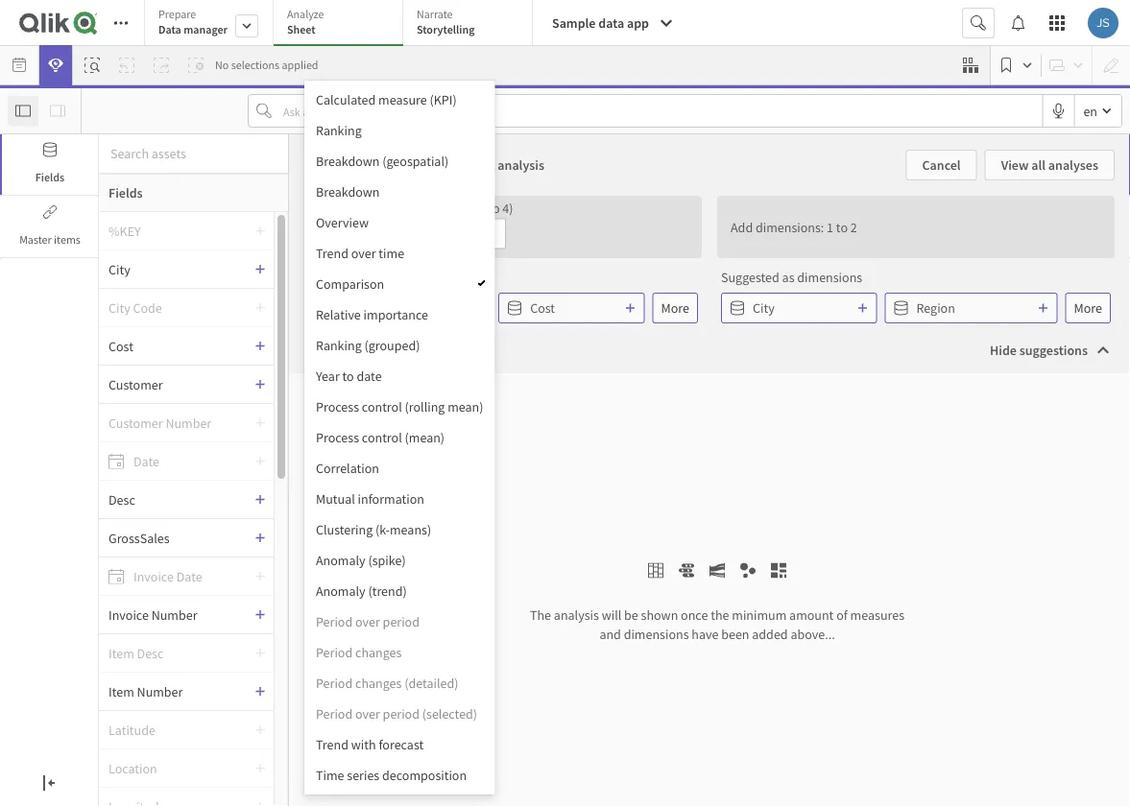 Task type: describe. For each thing, give the bounding box(es) containing it.
period for period over period (selected)
[[383, 706, 420, 723]]

anomaly for anomaly (trend)
[[316, 583, 365, 600]]

city inside city menu item
[[109, 261, 130, 278]]

calculated
[[316, 91, 376, 109]]

customer
[[109, 376, 163, 393]]

cancel
[[922, 157, 961, 174]]

amount
[[789, 606, 834, 624]]

anomaly (trend)
[[316, 583, 407, 600]]

choose an option below to get started adding to this sheet... application
[[0, 0, 1130, 807]]

cost button inside menu item
[[99, 338, 254, 355]]

period for period changes
[[316, 644, 353, 662]]

(trend)
[[368, 583, 407, 600]]

any
[[631, 545, 652, 562]]

creating
[[723, 548, 768, 565]]

let
[[378, 519, 392, 536]]

new inside to start creating visualizations and build your new sheet.
[[797, 574, 820, 591]]

hide
[[990, 342, 1017, 359]]

trend over time
[[316, 245, 404, 262]]

found
[[469, 574, 502, 591]]

region
[[916, 300, 955, 317]]

0 vertical spatial grosssales
[[340, 300, 401, 317]]

. save any insights you discover to this sheet.
[[222, 571, 413, 617]]

view all analyses button
[[985, 150, 1115, 181]]

process control (mean)
[[316, 429, 445, 446]]

visualizations
[[771, 548, 847, 565]]

save
[[359, 571, 386, 588]]

period for period over period (selected)
[[316, 706, 353, 723]]

clustering (k-means)
[[316, 521, 431, 539]]

mutual
[[316, 491, 355, 508]]

4)
[[502, 199, 513, 217]]

more for region
[[1074, 300, 1102, 317]]

insights inside . any found insights can be saved to this sheet.
[[505, 574, 548, 591]]

. for any
[[625, 545, 628, 562]]

item number
[[109, 683, 183, 700]]

will
[[602, 606, 622, 624]]

items
[[54, 232, 81, 247]]

data inside button
[[598, 14, 624, 32]]

(kpi)
[[430, 91, 457, 109]]

(geospatial)
[[382, 153, 449, 170]]

for
[[333, 545, 349, 562]]

of
[[836, 606, 848, 624]]

measures
[[314, 199, 367, 217]]

grosssales button inside grosssales menu item
[[99, 530, 254, 547]]

storytelling
[[417, 22, 475, 37]]

anomaly (spike)
[[316, 552, 406, 569]]

selections tool image
[[963, 58, 978, 73]]

process control (rolling mean)
[[316, 398, 483, 416]]

number for invoice number
[[151, 606, 197, 624]]

to right adding
[[718, 259, 738, 288]]

control for (rolling
[[362, 398, 402, 416]]

clustering
[[316, 521, 373, 539]]

year
[[316, 368, 340, 385]]

over for period over period
[[355, 614, 380, 631]]

add
[[731, 218, 753, 236]]

sum button
[[315, 219, 372, 248]]

Ask a question text field
[[279, 95, 1042, 126]]

time
[[379, 245, 404, 262]]

with inside list box
[[351, 736, 376, 754]]

as for dimensions
[[782, 269, 795, 286]]

be inside the analysis will be shown once the minimum amount of measures and dimensions have been added above...
[[624, 606, 638, 624]]

tab list inside choose an option below to get started adding to this sheet... application
[[144, 0, 533, 48]]

your inside to start creating visualizations and build your new sheet.
[[768, 574, 794, 591]]

1 horizontal spatial cost button
[[498, 293, 645, 324]]

(selected)
[[422, 706, 477, 723]]

find new insights in the data using
[[469, 519, 662, 536]]

applied
[[282, 58, 318, 72]]

1 master items button from the left
[[0, 197, 98, 257]]

hide assets image
[[15, 103, 31, 119]]

cost menu item
[[99, 327, 274, 366]]

comparison button
[[304, 150, 417, 181]]

control for (mean)
[[362, 429, 402, 446]]

number for item number
[[137, 683, 183, 700]]

city menu item
[[99, 251, 274, 289]]

minimum
[[732, 606, 787, 624]]

measures inside the analysis will be shown once the minimum amount of measures and dimensions have been added above...
[[850, 606, 905, 624]]

with inside explore your data directly or let qlik generate insights for you with
[[375, 545, 400, 562]]

generate
[[235, 545, 284, 562]]

suggested as measures
[[308, 269, 439, 286]]

list box inside choose an option below to get started adding to this sheet... application
[[304, 81, 495, 795]]

Search assets text field
[[99, 136, 288, 171]]

1 vertical spatial comparison
[[316, 276, 384, 293]]

insight
[[261, 572, 298, 588]]

more for cost
[[661, 300, 689, 317]]

manager
[[184, 22, 228, 37]]

forecast
[[379, 736, 424, 754]]

view all analyses
[[1001, 157, 1098, 174]]

started
[[574, 259, 642, 288]]

means)
[[390, 521, 431, 539]]

the analysis will be shown once the minimum amount of measures and dimensions have been added above...
[[530, 606, 905, 643]]

period for period over period
[[316, 614, 353, 631]]

view
[[1001, 157, 1029, 174]]

prepare data manager
[[158, 7, 228, 37]]

to right dimensions:
[[836, 218, 848, 236]]

insights left in
[[522, 519, 566, 536]]

adding
[[646, 259, 713, 288]]

app
[[627, 14, 649, 32]]

more button for cost
[[653, 293, 698, 324]]

2 master items button from the left
[[2, 197, 98, 257]]

start
[[871, 519, 897, 536]]

date
[[357, 368, 382, 385]]

ranking (grouped)
[[316, 337, 420, 354]]

prepare
[[158, 7, 196, 22]]

cost inside button
[[530, 300, 555, 317]]

trend with forecast
[[316, 736, 424, 754]]

cancel button
[[906, 150, 977, 181]]

item
[[109, 683, 134, 700]]

search image
[[491, 545, 514, 563]]

suggested for city
[[721, 269, 779, 286]]

can
[[551, 574, 571, 591]]

invoice number
[[109, 606, 197, 624]]

sheet. for new
[[823, 574, 857, 591]]

analyses
[[1048, 157, 1098, 174]]

period changes (detailed)
[[316, 675, 458, 692]]

1 horizontal spatial fields
[[109, 184, 143, 202]]

been
[[721, 626, 749, 643]]

1 horizontal spatial city button
[[721, 293, 877, 324]]

invoice number button
[[99, 606, 254, 624]]

no
[[215, 58, 229, 72]]

1 for (required:
[[411, 199, 418, 217]]

1 horizontal spatial city
[[753, 300, 775, 317]]

reset
[[463, 157, 495, 174]]

and inside to start creating visualizations and build your new sheet.
[[850, 548, 871, 565]]

(grouped)
[[364, 337, 420, 354]]

or
[[363, 519, 375, 536]]

sheet. inside . any found insights can be saved to this sheet.
[[548, 600, 582, 617]]

data inside explore your data directly or let qlik generate insights for you with
[[290, 519, 315, 536]]

choose an option below to get started adding to this sheet...
[[277, 259, 853, 288]]

mean)
[[448, 398, 483, 416]]

to left 4)
[[488, 199, 500, 217]]

have
[[692, 626, 719, 643]]

trend for trend over time
[[316, 245, 349, 262]]



Task type: vqa. For each thing, say whether or not it's contained in the screenshot.
ASK INSIGHT ADVISOR "text box"
no



Task type: locate. For each thing, give the bounding box(es) containing it.
tab list containing prepare
[[144, 0, 533, 48]]

0 horizontal spatial cost button
[[99, 338, 254, 355]]

1 vertical spatial ranking
[[316, 337, 362, 354]]

1 vertical spatial process
[[316, 429, 359, 446]]

2 for to
[[851, 218, 857, 236]]

insights up insight advisor
[[287, 545, 330, 562]]

0 vertical spatial comparison
[[317, 157, 385, 174]]

1 vertical spatial measures
[[850, 606, 905, 624]]

data left using
[[603, 519, 629, 536]]

1 vertical spatial over
[[355, 614, 380, 631]]

as down trend over time
[[369, 269, 382, 286]]

0 horizontal spatial measures
[[384, 269, 439, 286]]

0 horizontal spatial sheet.
[[379, 600, 413, 617]]

measures
[[384, 269, 439, 286], [850, 606, 905, 624]]

number inside menu item
[[151, 606, 197, 624]]

1 vertical spatial trend
[[316, 736, 349, 754]]

1 for to
[[827, 218, 833, 236]]

using
[[631, 519, 662, 536]]

option
[[383, 259, 446, 288]]

saved
[[591, 574, 624, 591]]

period changes
[[316, 644, 402, 662]]

analysis for the
[[554, 606, 599, 624]]

1 vertical spatial 1
[[827, 218, 833, 236]]

changes up period changes (detailed)
[[355, 644, 402, 662]]

grosssales
[[340, 300, 401, 317], [109, 530, 170, 547]]

added
[[752, 626, 788, 643]]

comparison down trend over time
[[316, 276, 384, 293]]

1 horizontal spatial grosssales button
[[308, 293, 491, 324]]

grosssales button down option
[[308, 293, 491, 324]]

and inside the analysis will be shown once the minimum amount of measures and dimensions have been added above...
[[600, 626, 621, 643]]

data down correlation at the left bottom
[[341, 480, 371, 499]]

anomaly
[[316, 552, 365, 569], [316, 583, 365, 600]]

no selections applied
[[215, 58, 318, 72]]

0 horizontal spatial grosssales button
[[99, 530, 254, 547]]

1 vertical spatial dimensions
[[624, 626, 689, 643]]

0 horizontal spatial this
[[356, 600, 376, 617]]

you right for
[[352, 545, 372, 562]]

0 horizontal spatial grosssales
[[109, 530, 170, 547]]

and down will
[[600, 626, 621, 643]]

number right the invoice
[[151, 606, 197, 624]]

submit question image
[[971, 15, 986, 31]]

2 ranking from the top
[[316, 337, 362, 354]]

0 vertical spatial new
[[496, 519, 520, 536]]

0 horizontal spatial fields
[[35, 170, 65, 185]]

cost inside menu item
[[109, 338, 133, 355]]

breakdown down comparison popup button
[[316, 183, 380, 201]]

0 vertical spatial control
[[362, 398, 402, 416]]

explore inside explore your data directly or let qlik generate insights for you with
[[217, 519, 260, 536]]

be inside . any found insights can be saved to this sheet.
[[574, 574, 588, 591]]

analysis
[[498, 157, 545, 174], [554, 606, 599, 624]]

be right will
[[624, 606, 638, 624]]

explore your data directly or let qlik generate insights for you with
[[217, 519, 417, 562]]

menu containing city
[[99, 212, 288, 806]]

to left the start
[[857, 519, 868, 536]]

1 horizontal spatial sheet.
[[548, 600, 582, 617]]

1 control from the top
[[362, 398, 402, 416]]

item number button
[[99, 683, 254, 700]]

sheet. inside . save any insights you discover to this sheet.
[[379, 600, 413, 617]]

and
[[850, 548, 871, 565], [600, 626, 621, 643]]

sheet. inside to start creating visualizations and build your new sheet.
[[823, 574, 857, 591]]

over up suggested as measures on the top
[[351, 245, 376, 262]]

explore left mutual
[[264, 480, 313, 499]]

1 vertical spatial anomaly
[[316, 583, 365, 600]]

sheet. down can
[[548, 600, 582, 617]]

1 ranking from the top
[[316, 122, 362, 139]]

time series decomposition
[[316, 767, 467, 784]]

get
[[539, 259, 569, 288]]

. inside . any found insights can be saved to this sheet.
[[625, 545, 628, 562]]

ranking for ranking
[[316, 122, 362, 139]]

0 horizontal spatial city button
[[99, 261, 254, 278]]

period up trend with forecast
[[316, 706, 353, 723]]

menu inside choose an option below to get started adding to this sheet... application
[[99, 212, 288, 806]]

0 horizontal spatial and
[[600, 626, 621, 643]]

analysis right reset
[[498, 157, 545, 174]]

in
[[569, 519, 580, 536]]

suggested as dimensions
[[721, 269, 862, 286]]

measures down time
[[384, 269, 439, 286]]

1 right the added:
[[411, 199, 418, 217]]

dimensions down shown
[[624, 626, 689, 643]]

2 more from the left
[[1074, 300, 1102, 317]]

1 vertical spatial city
[[753, 300, 775, 317]]

1 vertical spatial cost button
[[99, 338, 254, 355]]

0 vertical spatial analysis
[[498, 157, 545, 174]]

overview
[[316, 214, 369, 231]]

master
[[19, 232, 52, 247]]

you down the insight
[[268, 600, 289, 617]]

2 as from the left
[[782, 269, 795, 286]]

number inside menu item
[[137, 683, 183, 700]]

1 anomaly from the top
[[316, 552, 365, 569]]

. inside . save any insights you discover to this sheet.
[[353, 571, 357, 588]]

analysis inside button
[[498, 157, 545, 174]]

cost
[[530, 300, 555, 317], [109, 338, 133, 355]]

1 horizontal spatial grosssales
[[340, 300, 401, 317]]

1 horizontal spatial this
[[641, 574, 661, 591]]

dimensions inside the analysis will be shown once the minimum amount of measures and dimensions have been added above...
[[624, 626, 689, 643]]

1 horizontal spatial more button
[[1065, 293, 1111, 324]]

1 period from the top
[[316, 614, 353, 631]]

this inside . any found insights can be saved to this sheet.
[[641, 574, 661, 591]]

0 horizontal spatial 1
[[411, 199, 418, 217]]

grosssales down suggested as measures on the top
[[340, 300, 401, 317]]

0 vertical spatial you
[[352, 545, 372, 562]]

2 horizontal spatial this
[[742, 259, 778, 288]]

relative importance
[[316, 306, 428, 324]]

2 more button from the left
[[1065, 293, 1111, 324]]

2 horizontal spatial sheet.
[[823, 574, 857, 591]]

cost down get at the top
[[530, 300, 555, 317]]

0 vertical spatial be
[[574, 574, 588, 591]]

explore the data
[[264, 480, 371, 499]]

with
[[375, 545, 400, 562], [351, 736, 376, 754]]

insights
[[522, 519, 566, 536], [287, 545, 330, 562], [505, 574, 548, 591], [222, 600, 265, 617]]

(mean)
[[405, 429, 445, 446]]

the up have
[[711, 606, 729, 624]]

period over period
[[316, 614, 420, 631]]

trend for trend with forecast
[[316, 736, 349, 754]]

be right can
[[574, 574, 588, 591]]

ranking down calculated
[[316, 122, 362, 139]]

ranking down relative
[[316, 337, 362, 354]]

trend down sum
[[316, 245, 349, 262]]

1 horizontal spatial be
[[624, 606, 638, 624]]

0 horizontal spatial cost
[[109, 338, 133, 355]]

0 vertical spatial measures
[[384, 269, 439, 286]]

en button
[[1075, 95, 1122, 127]]

menu
[[99, 212, 288, 806]]

number right item on the left bottom of the page
[[137, 683, 183, 700]]

with up series
[[351, 736, 376, 754]]

over up trend with forecast
[[355, 706, 380, 723]]

1 vertical spatial and
[[600, 626, 621, 643]]

1 vertical spatial grosssales button
[[99, 530, 254, 547]]

. for save
[[353, 571, 357, 588]]

all
[[1031, 157, 1046, 174]]

analysis left will
[[554, 606, 599, 624]]

hide suggestions button
[[975, 335, 1122, 366]]

breakdown up measures
[[316, 153, 380, 170]]

0 horizontal spatial .
[[353, 571, 357, 588]]

analysis for reset
[[498, 157, 545, 174]]

as down dimensions:
[[782, 269, 795, 286]]

breakdown (geospatial)
[[316, 153, 449, 170]]

1 vertical spatial explore
[[217, 519, 260, 536]]

sheet. down any
[[379, 600, 413, 617]]

analyze sheet
[[287, 7, 324, 37]]

0 horizontal spatial suggested
[[308, 269, 367, 286]]

0 vertical spatial explore
[[264, 480, 313, 499]]

item number menu item
[[99, 673, 274, 712]]

reset analysis button
[[448, 150, 560, 181]]

measure
[[378, 91, 427, 109]]

period up forecast
[[383, 706, 420, 723]]

to right saved
[[626, 574, 638, 591]]

you inside . save any insights you discover to this sheet.
[[268, 600, 289, 617]]

shown
[[641, 606, 678, 624]]

this down any
[[641, 574, 661, 591]]

more down adding
[[661, 300, 689, 317]]

1 vertical spatial grosssales
[[109, 530, 170, 547]]

list box
[[304, 81, 495, 795]]

1 horizontal spatial measures
[[850, 606, 905, 624]]

1 horizontal spatial you
[[352, 545, 372, 562]]

explore for explore your data directly or let qlik generate insights for you with
[[217, 519, 260, 536]]

more button for region
[[1065, 293, 1111, 324]]

comparison inside popup button
[[317, 157, 385, 174]]

build
[[874, 548, 903, 565]]

0 vertical spatial anomaly
[[316, 552, 365, 569]]

1 vertical spatial new
[[797, 574, 820, 591]]

over for period over period (selected)
[[355, 706, 380, 723]]

breakdown for breakdown
[[316, 183, 380, 201]]

city button up the "cost" menu item
[[99, 261, 254, 278]]

grosssales down the desc
[[109, 530, 170, 547]]

1 vertical spatial .
[[353, 571, 357, 588]]

new down 'visualizations' at right
[[797, 574, 820, 591]]

0 vertical spatial period
[[383, 614, 420, 631]]

more up suggestions on the right
[[1074, 300, 1102, 317]]

1 horizontal spatial the
[[582, 519, 601, 536]]

(spike)
[[368, 552, 406, 569]]

trend up time
[[316, 736, 349, 754]]

your inside explore your data directly or let qlik generate insights for you with
[[262, 519, 288, 536]]

the down correlation at the left bottom
[[316, 480, 338, 499]]

qlik
[[395, 519, 417, 536]]

0 vertical spatial grosssales button
[[308, 293, 491, 324]]

0 vertical spatial and
[[850, 548, 871, 565]]

city button inside menu item
[[99, 261, 254, 278]]

information
[[358, 491, 424, 508]]

this down save
[[356, 600, 376, 617]]

control up the process control (mean)
[[362, 398, 402, 416]]

with down (k-
[[375, 545, 400, 562]]

your up generate
[[262, 519, 288, 536]]

changes for period changes (detailed)
[[355, 675, 402, 692]]

sample data app button
[[541, 8, 686, 38]]

series
[[347, 767, 379, 784]]

changes up period over period (selected)
[[355, 675, 402, 692]]

0 horizontal spatial as
[[369, 269, 382, 286]]

3 period from the top
[[316, 675, 353, 692]]

to left get at the top
[[514, 259, 534, 288]]

period down (trend)
[[383, 614, 420, 631]]

0 vertical spatial this
[[742, 259, 778, 288]]

period up period changes
[[316, 614, 353, 631]]

importance
[[364, 306, 428, 324]]

to right year
[[342, 368, 354, 385]]

number
[[151, 606, 197, 624], [137, 683, 183, 700]]

deselect field image
[[484, 228, 495, 240]]

0 horizontal spatial the
[[316, 480, 338, 499]]

0 vertical spatial your
[[262, 519, 288, 536]]

2 anomaly from the top
[[316, 583, 365, 600]]

0 vertical spatial number
[[151, 606, 197, 624]]

suggested for grosssales
[[308, 269, 367, 286]]

2 control from the top
[[362, 429, 402, 446]]

once
[[681, 606, 708, 624]]

tab list
[[144, 0, 533, 48]]

the right in
[[582, 519, 601, 536]]

2 period from the top
[[316, 644, 353, 662]]

0 horizontal spatial explore
[[217, 519, 260, 536]]

insights inside . save any insights you discover to this sheet.
[[222, 600, 265, 617]]

0 vertical spatial the
[[316, 480, 338, 499]]

suggested down trend over time
[[308, 269, 367, 286]]

explore up generate
[[217, 519, 260, 536]]

analysis inside the analysis will be shown once the minimum amount of measures and dimensions have been added above...
[[554, 606, 599, 624]]

suggestions
[[1019, 342, 1088, 359]]

control
[[362, 398, 402, 416], [362, 429, 402, 446]]

data left 'app' at the right top of the page
[[598, 14, 624, 32]]

4 period from the top
[[316, 706, 353, 723]]

1 process from the top
[[316, 398, 359, 416]]

1 vertical spatial city button
[[721, 293, 877, 324]]

add dimensions: 1 to 2
[[731, 218, 857, 236]]

fields up master items
[[35, 170, 65, 185]]

relative
[[316, 306, 361, 324]]

measures right of
[[850, 606, 905, 624]]

1 vertical spatial changes
[[355, 675, 402, 692]]

1 more button from the left
[[653, 293, 698, 324]]

2 up sheet...
[[851, 218, 857, 236]]

0 vertical spatial 2
[[479, 199, 485, 217]]

this inside . save any insights you discover to this sheet.
[[356, 600, 376, 617]]

0 vertical spatial dimensions
[[797, 269, 862, 286]]

to inside . any found insights can be saved to this sheet.
[[626, 574, 638, 591]]

2 suggested from the left
[[721, 269, 779, 286]]

to right discover
[[341, 600, 353, 617]]

1 as from the left
[[369, 269, 382, 286]]

0 horizontal spatial more button
[[653, 293, 698, 324]]

. left any
[[625, 545, 628, 562]]

insights left can
[[505, 574, 548, 591]]

more button down adding
[[653, 293, 698, 324]]

0 vertical spatial with
[[375, 545, 400, 562]]

analyze
[[287, 7, 324, 22]]

and left build
[[850, 548, 871, 565]]

ranking for ranking (grouped)
[[316, 337, 362, 354]]

mutual information
[[316, 491, 424, 508]]

2 vertical spatial over
[[355, 706, 380, 723]]

2 vertical spatial the
[[711, 606, 729, 624]]

1 vertical spatial cost
[[109, 338, 133, 355]]

over for trend over time
[[351, 245, 376, 262]]

period over period (selected)
[[316, 706, 477, 723]]

grosssales button down "desc" "button"
[[99, 530, 254, 547]]

1 horizontal spatial analysis
[[554, 606, 599, 624]]

selections
[[231, 58, 280, 72]]

1 horizontal spatial cost
[[530, 300, 555, 317]]

process up correlation at the left bottom
[[316, 429, 359, 446]]

grosssales inside grosssales menu item
[[109, 530, 170, 547]]

control down process control (rolling mean)
[[362, 429, 402, 446]]

the
[[530, 606, 551, 624]]

insights inside explore your data directly or let qlik generate insights for you with
[[287, 545, 330, 562]]

0 vertical spatial ranking
[[316, 122, 362, 139]]

0 horizontal spatial new
[[496, 519, 520, 536]]

1 right dimensions:
[[827, 218, 833, 236]]

period down period over period
[[316, 644, 353, 662]]

1 vertical spatial control
[[362, 429, 402, 446]]

1 breakdown from the top
[[316, 153, 380, 170]]

1 vertical spatial period
[[383, 706, 420, 723]]

1 vertical spatial this
[[641, 574, 661, 591]]

2 process from the top
[[316, 429, 359, 446]]

narrate
[[417, 7, 453, 22]]

grosssales menu item
[[99, 519, 274, 558]]

1 vertical spatial analysis
[[554, 606, 599, 624]]

dimensions:
[[756, 218, 824, 236]]

fields down 'search assets' text field
[[109, 184, 143, 202]]

changes for period changes
[[355, 644, 402, 662]]

insights down the insight
[[222, 600, 265, 617]]

breakdown for breakdown (geospatial)
[[316, 153, 380, 170]]

period down period changes
[[316, 675, 353, 692]]

sheet. up of
[[823, 574, 857, 591]]

. left save
[[353, 571, 357, 588]]

data left directly
[[290, 519, 315, 536]]

2 breakdown from the top
[[316, 183, 380, 201]]

1 period from the top
[[383, 614, 420, 631]]

0 horizontal spatial analysis
[[498, 157, 545, 174]]

to inside to start creating visualizations and build your new sheet.
[[857, 519, 868, 536]]

2 left 4)
[[479, 199, 485, 217]]

to inside . save any insights you discover to this sheet.
[[341, 600, 353, 617]]

comparison up measures
[[317, 157, 385, 174]]

city
[[109, 261, 130, 278], [753, 300, 775, 317]]

more button up suggestions on the right
[[1065, 293, 1111, 324]]

the inside the analysis will be shown once the minimum amount of measures and dimensions have been added above...
[[711, 606, 729, 624]]

over down anomaly (trend)
[[355, 614, 380, 631]]

suggested down add
[[721, 269, 779, 286]]

be
[[574, 574, 588, 591], [624, 606, 638, 624]]

1 suggested from the left
[[308, 269, 367, 286]]

cost button down choose an option below to get started adding to this sheet...
[[498, 293, 645, 324]]

2 for (required:
[[479, 199, 485, 217]]

cost button up customer button
[[99, 338, 254, 355]]

desc button
[[99, 491, 254, 508]]

desc menu item
[[99, 481, 274, 519]]

1 vertical spatial the
[[582, 519, 601, 536]]

cost up customer
[[109, 338, 133, 355]]

discover
[[291, 600, 339, 617]]

suggested
[[308, 269, 367, 286], [721, 269, 779, 286]]

0 horizontal spatial your
[[262, 519, 288, 536]]

period for period changes (detailed)
[[316, 675, 353, 692]]

0 horizontal spatial more
[[661, 300, 689, 317]]

customer menu item
[[99, 366, 274, 404]]

data
[[158, 22, 181, 37]]

year to date
[[316, 368, 382, 385]]

2 period from the top
[[383, 706, 420, 723]]

1 more from the left
[[661, 300, 689, 317]]

2 changes from the top
[[355, 675, 402, 692]]

0 vertical spatial changes
[[355, 644, 402, 662]]

0 vertical spatial trend
[[316, 245, 349, 262]]

0 vertical spatial .
[[625, 545, 628, 562]]

2 horizontal spatial the
[[711, 606, 729, 624]]

1 horizontal spatial 1
[[827, 218, 833, 236]]

dimensions down add dimensions: 1 to 2
[[797, 269, 862, 286]]

process for process control (rolling mean)
[[316, 398, 359, 416]]

as for measures
[[369, 269, 382, 286]]

sheet. for this
[[379, 600, 413, 617]]

period
[[383, 614, 420, 631], [383, 706, 420, 723]]

1 vertical spatial breakdown
[[316, 183, 380, 201]]

0 vertical spatial process
[[316, 398, 359, 416]]

explore for explore the data
[[264, 480, 313, 499]]

1 trend from the top
[[316, 245, 349, 262]]

ranking
[[316, 122, 362, 139], [316, 337, 362, 354]]

an
[[354, 259, 378, 288]]

0 horizontal spatial be
[[574, 574, 588, 591]]

1 horizontal spatial more
[[1074, 300, 1102, 317]]

calculated measure (kpi)
[[316, 91, 457, 109]]

1 horizontal spatial 2
[[851, 218, 857, 236]]

1 changes from the top
[[355, 644, 402, 662]]

more button
[[653, 293, 698, 324], [1065, 293, 1111, 324]]

2 trend from the top
[[316, 736, 349, 754]]

data
[[598, 14, 624, 32], [341, 480, 371, 499], [290, 519, 315, 536], [603, 519, 629, 536]]

your down 'visualizations' at right
[[768, 574, 794, 591]]

anomaly for anomaly (spike)
[[316, 552, 365, 569]]

1 horizontal spatial as
[[782, 269, 795, 286]]

period for period over period
[[383, 614, 420, 631]]

added:
[[369, 199, 409, 217]]

0 vertical spatial city
[[109, 261, 130, 278]]

0 horizontal spatial you
[[268, 600, 289, 617]]

you inside explore your data directly or let qlik generate insights for you with
[[352, 545, 372, 562]]

this down add
[[742, 259, 778, 288]]

city button down suggested as dimensions
[[721, 293, 877, 324]]

1 horizontal spatial .
[[625, 545, 628, 562]]

process for process control (mean)
[[316, 429, 359, 446]]

1 vertical spatial be
[[624, 606, 638, 624]]

invoice number menu item
[[99, 596, 274, 635]]

process down year
[[316, 398, 359, 416]]

list box containing calculated measure (kpi)
[[304, 81, 495, 795]]

new right find
[[496, 519, 520, 536]]

customer button
[[99, 376, 254, 393]]

(required:
[[421, 199, 476, 217]]

sample data app
[[552, 14, 649, 32]]

1 horizontal spatial suggested
[[721, 269, 779, 286]]

explore
[[264, 480, 313, 499], [217, 519, 260, 536]]



